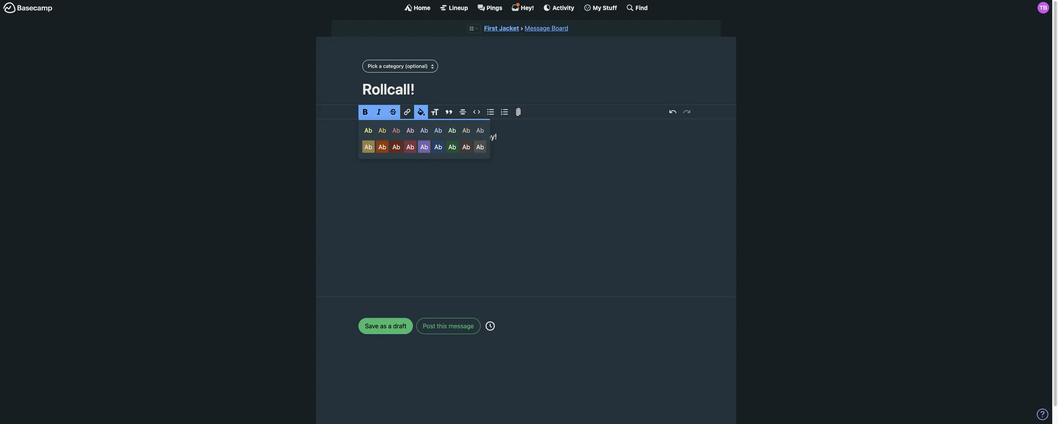 Task type: locate. For each thing, give the bounding box(es) containing it.
a inside hello everyone! let's do a roll call today! type your name out here :)
[[445, 132, 449, 141]]

name
[[397, 144, 416, 152]]

1 horizontal spatial a
[[388, 323, 391, 330]]

message board link
[[525, 25, 568, 32]]

first
[[484, 25, 498, 32]]

first jacket link
[[484, 25, 519, 32]]

today!
[[476, 132, 497, 141]]

2 horizontal spatial a
[[445, 132, 449, 141]]

lineup link
[[440, 4, 468, 12]]

a right do
[[445, 132, 449, 141]]

do
[[434, 132, 443, 141]]

message
[[449, 323, 474, 330]]

hello
[[362, 132, 379, 141]]

save as a draft
[[365, 323, 407, 330]]

pick a category (optional) button
[[362, 60, 438, 73]]

a right pick
[[379, 63, 382, 69]]

Write away… text field
[[339, 119, 713, 288]]

this
[[437, 323, 447, 330]]

a
[[379, 63, 382, 69], [445, 132, 449, 141], [388, 323, 391, 330]]

save as a draft button
[[358, 318, 413, 334]]

(optional)
[[405, 63, 428, 69]]

find
[[636, 4, 648, 11]]

0 horizontal spatial a
[[379, 63, 382, 69]]

activity link
[[543, 4, 574, 12]]

› message board
[[521, 25, 568, 32]]

1 vertical spatial a
[[445, 132, 449, 141]]

a inside "button"
[[379, 63, 382, 69]]

activity
[[553, 4, 574, 11]]

message
[[525, 25, 550, 32]]

hello everyone! let's do a roll call today! type your name out here :)
[[362, 132, 497, 152]]

post this message button
[[416, 318, 480, 334]]

2 vertical spatial a
[[388, 323, 391, 330]]

type
[[362, 144, 379, 152]]

jacket
[[499, 25, 519, 32]]

tyler black image
[[1038, 2, 1049, 14]]

0 vertical spatial a
[[379, 63, 382, 69]]

:)
[[447, 144, 452, 152]]

save
[[365, 323, 379, 330]]

a right 'as'
[[388, 323, 391, 330]]



Task type: describe. For each thing, give the bounding box(es) containing it.
Type a title… text field
[[362, 80, 690, 98]]

stuff
[[603, 4, 617, 11]]

call
[[463, 132, 474, 141]]

as
[[380, 323, 387, 330]]

main element
[[0, 0, 1052, 15]]

lineup
[[449, 4, 468, 11]]

your
[[381, 144, 395, 152]]

here
[[431, 144, 446, 152]]

hey!
[[521, 4, 534, 11]]

pings button
[[477, 4, 502, 12]]

›
[[521, 25, 523, 32]]

post this message
[[423, 323, 474, 330]]

roll
[[451, 132, 461, 141]]

everyone!
[[381, 132, 414, 141]]

pings
[[487, 4, 502, 11]]

my stuff
[[593, 4, 617, 11]]

post
[[423, 323, 435, 330]]

hey! button
[[512, 3, 534, 12]]

out
[[418, 144, 429, 152]]

home
[[414, 4, 430, 11]]

a inside button
[[388, 323, 391, 330]]

board
[[552, 25, 568, 32]]

let's
[[416, 132, 432, 141]]

home link
[[404, 4, 430, 12]]

draft
[[393, 323, 407, 330]]

my stuff button
[[584, 4, 617, 12]]

switch accounts image
[[3, 2, 53, 14]]

first jacket
[[484, 25, 519, 32]]

find button
[[626, 4, 648, 12]]

schedule this to post later image
[[486, 322, 495, 331]]

pick a category (optional)
[[368, 63, 428, 69]]

my
[[593, 4, 601, 11]]

category
[[383, 63, 404, 69]]

pick
[[368, 63, 378, 69]]



Task type: vqa. For each thing, say whether or not it's contained in the screenshot.
left "Sun"
no



